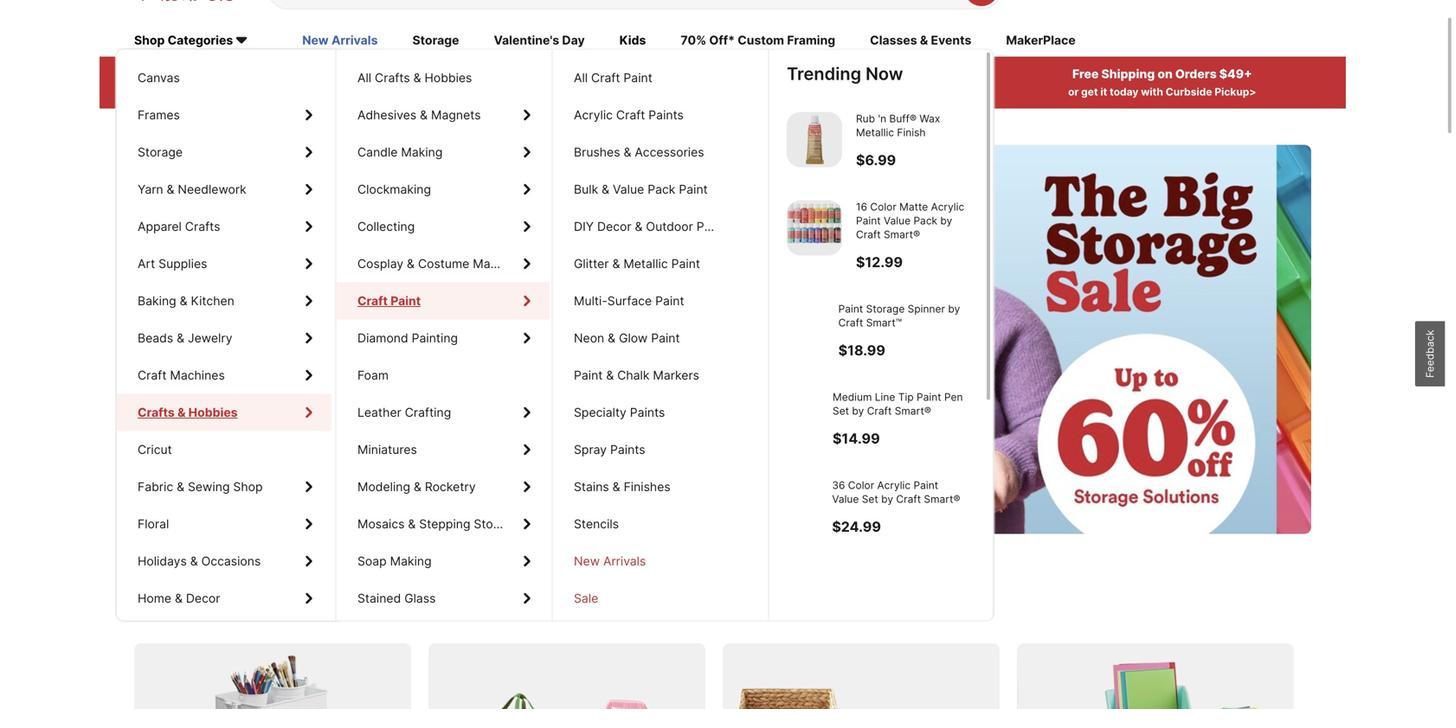 Task type: locate. For each thing, give the bounding box(es) containing it.
fabric & sewing shop for classes & events
[[138, 480, 263, 495]]

shop the sale
[[190, 388, 267, 403]]

apply>
[[853, 86, 890, 98]]

new arrivals link down stencils
[[553, 543, 766, 581]]

acrylic inside 16 color matte acrylic paint value pack by craft smart®
[[931, 201, 965, 213]]

floral link for classes & events
[[117, 506, 332, 543]]

0 vertical spatial new arrivals
[[302, 33, 378, 48]]

set
[[833, 405, 849, 418], [862, 493, 879, 506]]

1 horizontal spatial metallic
[[856, 126, 894, 139]]

home & decor for 70% off* custom framing
[[138, 592, 220, 607]]

& for 70% off* custom framing "crafts & hobbies" link
[[176, 406, 184, 420]]

holidays & occasions link for 70% off* custom framing
[[117, 543, 332, 581]]

craft inside medium line tip paint pen set by craft smart®
[[867, 405, 892, 418]]

the big storage sale up to 60% off storage solutions with woman holding plastic containers image
[[134, 145, 1312, 535]]

decor
[[597, 220, 632, 234], [186, 592, 220, 607], [186, 592, 220, 607], [186, 592, 220, 607], [186, 592, 220, 607], [186, 592, 220, 607], [186, 592, 220, 607], [186, 592, 220, 607], [186, 592, 220, 607]]

acrylic right matte
[[931, 201, 965, 213]]

stencils
[[574, 517, 619, 532]]

0 horizontal spatial new arrivals
[[302, 33, 378, 48]]

daily23us.
[[246, 86, 306, 98]]

shop for new arrivals
[[233, 480, 263, 495]]

apparel crafts link for 70% off* custom framing
[[117, 208, 332, 245]]

art supplies for classes & events
[[138, 257, 207, 271]]

acrylic inside the 36 color acrylic paint value set by craft smart®
[[878, 480, 911, 492]]

save on creative storage for every space.
[[134, 595, 553, 621]]

new arrivals link
[[302, 32, 378, 51], [553, 543, 766, 581]]

frames link
[[117, 97, 332, 134], [117, 97, 332, 134], [117, 97, 332, 134], [117, 97, 332, 134], [117, 97, 332, 134], [117, 97, 332, 134], [117, 97, 332, 134], [117, 97, 332, 134]]

fabric for 70% off* custom framing
[[138, 480, 173, 495]]

supplies for valentine's day
[[159, 257, 207, 271]]

1 vertical spatial color
[[848, 480, 875, 492]]

set inside the 36 color acrylic paint value set by craft smart®
[[862, 493, 879, 506]]

glitter & metallic paint
[[574, 257, 700, 271]]

kitchen for classes & events
[[191, 294, 235, 309]]

2 horizontal spatial all
[[574, 71, 588, 85]]

kids link
[[620, 32, 646, 51]]

machines for kids
[[170, 368, 225, 383]]

the
[[222, 388, 240, 403]]

crafting
[[405, 406, 451, 420]]

making for candle making
[[401, 145, 443, 160]]

apparel crafts link for valentine's day
[[117, 208, 332, 245]]

paint down medium line tip paint pen set by craft smart®
[[914, 480, 939, 492]]

pen
[[945, 391, 963, 404]]

0 horizontal spatial acrylic
[[574, 108, 613, 123]]

fabric for shop categories
[[138, 480, 173, 495]]

2 item undefined image from the top
[[787, 200, 842, 256]]

0 vertical spatial item undefined image
[[787, 112, 842, 168]]

beads & jewelry link for classes & events
[[117, 320, 332, 357]]

new arrivals link up the price
[[302, 32, 378, 51]]

1 vertical spatial new
[[574, 555, 600, 569]]

1 vertical spatial pack
[[914, 215, 938, 227]]

shop the sale button
[[169, 375, 288, 416]]

candle making link
[[337, 134, 550, 171]]

new down stencils
[[574, 555, 600, 569]]

fabric for valentine's day
[[138, 480, 173, 495]]

0 horizontal spatial new
[[302, 33, 329, 48]]

acrylic down when
[[574, 108, 613, 123]]

kitchen for valentine's day
[[191, 294, 235, 309]]

0 vertical spatial arrivals
[[332, 33, 378, 48]]

yarn for valentine's day
[[138, 182, 163, 197]]

art supplies for new arrivals
[[138, 257, 207, 271]]

& for kids "baking & kitchen" link
[[180, 294, 188, 309]]

1 horizontal spatial with
[[1141, 86, 1164, 98]]

70% off* custom framing
[[681, 33, 836, 48]]

pack down brushes & accessories link on the top of page
[[648, 182, 676, 197]]

line
[[875, 391, 896, 404]]

organize!
[[398, 262, 591, 314]]

kitchen for shop categories
[[191, 294, 235, 309]]

storage for 70% off* custom framing
[[138, 145, 183, 160]]

art for 70% off* custom framing
[[138, 257, 155, 271]]

smart® inside medium line tip paint pen set by craft smart®
[[895, 405, 932, 418]]

2 horizontal spatial value
[[884, 215, 911, 227]]

fabric & sewing shop for valentine's day
[[138, 480, 263, 495]]

craft machines link for classes & events
[[117, 357, 332, 394]]

new for new arrivals link to the bottom
[[574, 555, 600, 569]]

when
[[584, 86, 612, 98]]

0 horizontal spatial set
[[833, 405, 849, 418]]

2 vertical spatial acrylic
[[878, 480, 911, 492]]

paint storage spinner by craft smart™
[[839, 303, 960, 329]]

floral
[[138, 517, 169, 532], [138, 517, 169, 532], [138, 517, 169, 532], [138, 517, 169, 532], [138, 517, 169, 532], [138, 517, 169, 532], [138, 517, 169, 532], [138, 517, 169, 532]]

yarn & needlework for kids
[[138, 182, 247, 197]]

making inside 'link'
[[390, 555, 432, 569]]

cricut for 70% off* custom framing
[[138, 443, 172, 458]]

metallic down 'n
[[856, 126, 894, 139]]

apply>
[[366, 86, 401, 98]]

classes
[[870, 33, 917, 48]]

crafts & hobbies link for valentine's day
[[117, 394, 332, 432]]

1 horizontal spatial all
[[358, 71, 372, 85]]

cosplay & costume making link
[[337, 245, 550, 283]]

candle
[[358, 145, 398, 160]]

0 vertical spatial new arrivals link
[[302, 32, 378, 51]]

frames link for 70% off* custom framing
[[117, 97, 332, 134]]

shop inside button
[[190, 388, 219, 403]]

value down '36'
[[832, 493, 859, 506]]

set inside medium line tip paint pen set by craft smart®
[[833, 405, 849, 418]]

diy decor & outdoor paint link
[[553, 208, 766, 245]]

michaels™
[[682, 86, 735, 98]]

baking & kitchen link for kids
[[117, 283, 332, 320]]

& for "baking & kitchen" link for new arrivals
[[180, 294, 188, 309]]

craft inside all craft paint link
[[591, 71, 620, 85]]

art for valentine's day
[[138, 257, 155, 271]]

frames link for valentine's day
[[117, 97, 332, 134]]

0 vertical spatial metallic
[[856, 126, 894, 139]]

1 vertical spatial new arrivals
[[574, 555, 646, 569]]

arrivals down stencils
[[603, 555, 646, 569]]

sewing for 70% off* custom framing
[[188, 480, 230, 495]]

& for mosaics & stepping stones link
[[408, 517, 416, 532]]

0 vertical spatial smart®
[[884, 229, 921, 241]]

supplies for classes & events
[[159, 257, 207, 271]]

acrylic right '36'
[[878, 480, 911, 492]]

cricut for shop categories
[[138, 443, 172, 458]]

specialty paints link
[[553, 394, 766, 432]]

baking for new arrivals
[[138, 294, 176, 309]]

floral link for new arrivals
[[117, 506, 332, 543]]

crafts & hobbies for kids
[[138, 406, 235, 420]]

1 horizontal spatial set
[[862, 493, 879, 506]]

crafts
[[375, 71, 410, 85], [185, 220, 220, 234], [185, 220, 220, 234], [185, 220, 220, 234], [185, 220, 220, 234], [185, 220, 220, 234], [185, 220, 220, 234], [185, 220, 220, 234], [185, 220, 220, 234], [138, 406, 173, 420], [138, 406, 173, 420], [138, 406, 173, 420], [138, 406, 173, 420], [138, 406, 173, 420], [138, 406, 173, 420], [138, 406, 173, 420], [138, 406, 175, 420]]

sale right 'space.'
[[574, 592, 599, 607]]

white rolling cart with art supplies image
[[134, 644, 411, 710]]

occasions
[[201, 555, 261, 569], [201, 555, 261, 569], [201, 555, 261, 569], [201, 555, 261, 569], [201, 555, 261, 569], [201, 555, 261, 569], [201, 555, 261, 569], [201, 555, 261, 569]]

free shipping on orders $49+ or get it today with curbside pickup>
[[1069, 67, 1257, 98]]

1 vertical spatial item undefined image
[[787, 200, 842, 256]]

60%
[[286, 327, 329, 353]]

machines for 70% off* custom framing
[[170, 368, 225, 383]]

holidays for kids
[[138, 555, 187, 569]]

paint right tip
[[917, 391, 942, 404]]

0 vertical spatial pack
[[648, 182, 676, 197]]

apparel crafts link for new arrivals
[[117, 208, 332, 245]]

smart® inside the 36 color acrylic paint value set by craft smart®
[[924, 493, 961, 506]]

0 horizontal spatial on
[[188, 595, 214, 621]]

by inside the paint storage spinner by craft smart™
[[948, 303, 960, 316]]

paint up 'outdoor'
[[679, 182, 708, 197]]

color inside 16 color matte acrylic paint value pack by craft smart®
[[871, 201, 897, 213]]

& for fabric & sewing shop "link" associated with storage
[[177, 480, 184, 495]]

1 vertical spatial sale
[[574, 592, 599, 607]]

0 horizontal spatial pack
[[648, 182, 676, 197]]

2 vertical spatial value
[[832, 493, 859, 506]]

1 vertical spatial set
[[862, 493, 879, 506]]

storage down soap
[[306, 595, 385, 621]]

finish
[[897, 126, 926, 139]]

& for holidays & occasions link for new arrivals
[[190, 555, 198, 569]]

new for new arrivals link to the left
[[302, 33, 329, 48]]

save
[[134, 595, 184, 621]]

2 vertical spatial smart®
[[924, 493, 961, 506]]

multi-surface paint link
[[553, 283, 766, 320]]

0 vertical spatial color
[[871, 201, 897, 213]]

0 vertical spatial making
[[401, 145, 443, 160]]

multi-surface paint
[[574, 294, 684, 309]]

yarn & needlework
[[138, 182, 247, 197], [138, 182, 247, 197], [138, 182, 247, 197], [138, 182, 247, 197], [138, 182, 247, 197], [138, 182, 247, 197], [138, 182, 247, 197], [138, 182, 247, 197]]

1 horizontal spatial pack
[[914, 215, 938, 227]]

new arrivals down stencils
[[574, 555, 646, 569]]

set up $24.99
[[862, 493, 879, 506]]

1 vertical spatial making
[[473, 257, 515, 271]]

1 horizontal spatial sale
[[574, 592, 599, 607]]

0 horizontal spatial all
[[240, 67, 257, 82]]

diy
[[574, 220, 594, 234]]

fabric
[[138, 480, 173, 495], [138, 480, 173, 495], [138, 480, 173, 495], [138, 480, 173, 495], [138, 480, 173, 495], [138, 480, 173, 495], [138, 480, 173, 495], [138, 480, 173, 495]]

1 horizontal spatial acrylic
[[878, 480, 911, 492]]

three water hyacinth baskets in white, brown and tan image
[[723, 644, 1000, 710]]

hobbies
[[425, 71, 472, 85], [187, 406, 235, 420], [187, 406, 235, 420], [187, 406, 235, 420], [187, 406, 235, 420], [187, 406, 235, 420], [187, 406, 235, 420], [187, 406, 235, 420], [188, 406, 238, 420]]

1 with from the left
[[193, 86, 216, 98]]

orders
[[1176, 67, 1217, 82]]

kitchen for storage
[[191, 294, 235, 309]]

earn 9% in rewards when you use your michaels™ credit card.³ details & apply>
[[584, 67, 890, 98]]

on right save
[[188, 595, 214, 621]]

baking
[[138, 294, 176, 309], [138, 294, 176, 309], [138, 294, 176, 309], [138, 294, 176, 309], [138, 294, 176, 309], [138, 294, 176, 309], [138, 294, 176, 309], [138, 294, 176, 309]]

1 vertical spatial storage
[[306, 595, 385, 621]]

on up curbside
[[1158, 67, 1173, 82]]

mosaics
[[358, 517, 405, 532]]

craft
[[591, 71, 620, 85], [616, 108, 645, 123], [856, 229, 881, 241], [358, 294, 388, 309], [839, 317, 864, 329], [138, 368, 167, 383], [138, 368, 167, 383], [138, 368, 167, 383], [138, 368, 167, 383], [138, 368, 167, 383], [138, 368, 167, 383], [138, 368, 167, 383], [138, 368, 167, 383], [867, 405, 892, 418], [897, 493, 921, 506]]

paint up $18.99
[[839, 303, 864, 316]]

& for glitter & metallic paint link
[[613, 257, 620, 271]]

apparel crafts link for classes & events
[[117, 208, 332, 245]]

arrivals up purchases
[[332, 33, 378, 48]]

item undefined image
[[787, 112, 842, 168], [787, 200, 842, 256]]

2 with from the left
[[1141, 86, 1164, 98]]

color right 16
[[871, 201, 897, 213]]

sewing for kids
[[188, 480, 230, 495]]

craft machines link for new arrivals
[[117, 357, 332, 394]]

& for storage's 'beads & jewelry' 'link'
[[177, 331, 184, 346]]

1 vertical spatial metallic
[[624, 257, 668, 271]]

art for shop categories
[[138, 257, 155, 271]]

1 horizontal spatial on
[[1158, 67, 1173, 82]]

surface
[[608, 294, 652, 309]]

value down matte
[[884, 215, 911, 227]]

stencils link
[[553, 506, 766, 543]]

& for "crafts & hobbies" link associated with classes & events
[[176, 406, 184, 420]]

by inside 16 color matte acrylic paint value pack by craft smart®
[[941, 215, 953, 227]]

value down brushes & accessories
[[613, 182, 644, 197]]

storage for classes & events
[[138, 145, 183, 160]]

paint down glitter & metallic paint link
[[656, 294, 684, 309]]

pack inside bulk & value pack paint link
[[648, 182, 676, 197]]

home for shop categories
[[138, 592, 171, 607]]

paints down 'your'
[[649, 108, 684, 123]]

all right off on the left of page
[[240, 67, 257, 82]]

storage link for valentine's day
[[117, 134, 332, 171]]

art supplies link
[[117, 245, 332, 283], [117, 245, 332, 283], [117, 245, 332, 283], [117, 245, 332, 283], [117, 245, 332, 283], [117, 245, 332, 283], [117, 245, 332, 283], [117, 245, 332, 283]]

2 vertical spatial paints
[[610, 443, 646, 458]]

holidays for storage
[[138, 555, 187, 569]]

craft inside craft paint link
[[358, 294, 388, 309]]

frames link for shop categories
[[117, 97, 332, 134]]

finishes
[[624, 480, 671, 495]]

cricut
[[138, 443, 172, 458], [138, 443, 172, 458], [138, 443, 172, 458], [138, 443, 172, 458], [138, 443, 172, 458], [138, 443, 172, 458], [138, 443, 172, 458], [138, 443, 172, 458]]

apparel crafts link for storage
[[117, 208, 332, 245]]

paints right spray on the left bottom of the page
[[610, 443, 646, 458]]

spray paints link
[[553, 432, 766, 469]]

1 horizontal spatial new
[[574, 555, 600, 569]]

home & decor link for 70% off* custom framing
[[117, 581, 332, 618]]

on inside free shipping on orders $49+ or get it today with curbside pickup>
[[1158, 67, 1173, 82]]

modeling & rocketry link
[[337, 469, 550, 506]]

0 vertical spatial on
[[1158, 67, 1173, 82]]

item undefined image for $12.99
[[787, 200, 842, 256]]

cricut link for new arrivals
[[117, 432, 332, 469]]

canvas link
[[117, 59, 332, 97], [117, 59, 332, 97], [117, 59, 332, 97], [117, 59, 332, 97], [117, 59, 332, 97], [117, 59, 332, 97], [117, 59, 332, 97], [117, 59, 332, 97]]

0 vertical spatial set
[[833, 405, 849, 418]]

set down medium
[[833, 405, 849, 418]]

art supplies link for valentine's day
[[117, 245, 332, 283]]

jewelry
[[188, 331, 233, 346], [188, 331, 233, 346], [188, 331, 233, 346], [188, 331, 233, 346], [188, 331, 233, 346], [188, 331, 233, 346], [188, 331, 233, 346], [188, 331, 233, 346]]

baking & kitchen
[[138, 294, 235, 309], [138, 294, 235, 309], [138, 294, 235, 309], [138, 294, 235, 309], [138, 294, 235, 309], [138, 294, 235, 309], [138, 294, 235, 309], [138, 294, 235, 309]]

shop
[[134, 33, 165, 48], [190, 388, 219, 403], [233, 480, 263, 495], [233, 480, 263, 495], [233, 480, 263, 495], [233, 480, 263, 495], [233, 480, 263, 495], [233, 480, 263, 495], [233, 480, 263, 495], [233, 480, 263, 495]]

ready.
[[169, 262, 300, 314]]

paint
[[624, 71, 653, 85], [679, 182, 708, 197], [856, 215, 881, 227], [697, 220, 726, 234], [672, 257, 700, 271], [391, 294, 421, 309], [656, 294, 684, 309], [839, 303, 864, 316], [651, 331, 680, 346], [574, 368, 603, 383], [917, 391, 942, 404], [914, 480, 939, 492]]

art supplies for kids
[[138, 257, 207, 271]]

apparel for shop categories
[[138, 220, 182, 234]]

canvas for kids
[[138, 71, 180, 85]]

acrylic craft paints link
[[553, 97, 766, 134]]

2 vertical spatial making
[[390, 555, 432, 569]]

fabric & sewing shop
[[138, 480, 263, 495], [138, 480, 263, 495], [138, 480, 263, 495], [138, 480, 263, 495], [138, 480, 263, 495], [138, 480, 263, 495], [138, 480, 263, 495], [138, 480, 263, 495]]

1 vertical spatial paints
[[630, 406, 665, 420]]

storage link for 70% off* custom framing
[[117, 134, 332, 171]]

sale inside button
[[243, 388, 267, 403]]

all up 'apply>'
[[358, 71, 372, 85]]

2 horizontal spatial acrylic
[[931, 201, 965, 213]]

canvas link for shop categories
[[117, 59, 332, 97]]

making down adhesives & magnets
[[401, 145, 443, 160]]

1 vertical spatial smart®
[[895, 405, 932, 418]]

paints down paint & chalk markers
[[630, 406, 665, 420]]

fabric & sewing shop link for kids
[[117, 469, 332, 506]]

item undefined image left 16
[[787, 200, 842, 256]]

pack down matte
[[914, 215, 938, 227]]

stepping
[[419, 517, 471, 532]]

1 horizontal spatial storage
[[457, 327, 531, 353]]

collecting link
[[337, 208, 550, 245]]

0 horizontal spatial sale
[[243, 388, 267, 403]]

holidays & occasions for classes & events
[[138, 555, 261, 569]]

kitchen for new arrivals
[[191, 294, 235, 309]]

holidays & occasions
[[138, 555, 261, 569], [138, 555, 261, 569], [138, 555, 261, 569], [138, 555, 261, 569], [138, 555, 261, 569], [138, 555, 261, 569], [138, 555, 261, 569], [138, 555, 261, 569]]

cricut for kids
[[138, 443, 172, 458]]

1 horizontal spatial new arrivals link
[[553, 543, 766, 581]]

0 horizontal spatial value
[[613, 182, 644, 197]]

home for new arrivals
[[138, 592, 171, 607]]

home for classes & events
[[138, 592, 171, 607]]

needlework for shop categories
[[178, 182, 247, 197]]

item undefined image down details
[[787, 112, 842, 168]]

1 vertical spatial value
[[884, 215, 911, 227]]

off
[[219, 67, 238, 82]]

storage down organize!
[[457, 327, 531, 353]]

floral for new arrivals
[[138, 517, 169, 532]]

off*
[[709, 33, 735, 48]]

machines for new arrivals
[[170, 368, 225, 383]]

value
[[613, 182, 644, 197], [884, 215, 911, 227], [832, 493, 859, 506]]

apparel
[[138, 220, 182, 234], [138, 220, 182, 234], [138, 220, 182, 234], [138, 220, 182, 234], [138, 220, 182, 234], [138, 220, 182, 234], [138, 220, 182, 234], [138, 220, 182, 234]]

spray paints
[[574, 443, 646, 458]]

with down 20%
[[193, 86, 216, 98]]

purchases
[[342, 67, 405, 82]]

smart® inside 16 color matte acrylic paint value pack by craft smart®
[[884, 229, 921, 241]]

paint right 'outdoor'
[[697, 220, 726, 234]]

classes & events
[[870, 33, 972, 48]]

frames for 70% off* custom framing
[[138, 108, 180, 123]]

beads for storage
[[138, 331, 173, 346]]

costume
[[418, 257, 470, 271]]

paint inside the paint storage spinner by craft smart™
[[839, 303, 864, 316]]

jewelry for new arrivals
[[188, 331, 233, 346]]

craft paint
[[358, 294, 421, 309]]

1 item undefined image from the top
[[787, 112, 842, 168]]

making up glass
[[390, 555, 432, 569]]

holiday storage containers image
[[429, 644, 706, 710]]

1 horizontal spatial value
[[832, 493, 859, 506]]

& for classes & events link
[[920, 33, 928, 48]]

beads & jewelry for valentine's day
[[138, 331, 233, 346]]

& for 'beads & jewelry' 'link' for valentine's day
[[177, 331, 184, 346]]

$18.99
[[839, 342, 886, 359]]

making right costume
[[473, 257, 515, 271]]

miniatures link
[[337, 432, 550, 469]]

0 vertical spatial new
[[302, 33, 329, 48]]

new up the price
[[302, 33, 329, 48]]

0 horizontal spatial metallic
[[624, 257, 668, 271]]

craft inside 16 color matte acrylic paint value pack by craft smart®
[[856, 229, 881, 241]]

diamond
[[358, 331, 408, 346]]

0 vertical spatial sale
[[243, 388, 267, 403]]

1 vertical spatial arrivals
[[603, 555, 646, 569]]

paint down 16
[[856, 215, 881, 227]]

0 vertical spatial paints
[[649, 108, 684, 123]]

holidays & occasions for 70% off* custom framing
[[138, 555, 261, 569]]

decor for kids
[[186, 592, 220, 607]]

all inside 20% off all regular price purchases with code daily23us. exclusions apply>
[[240, 67, 257, 82]]

brushes & accessories
[[574, 145, 704, 160]]

new arrivals up the price
[[302, 33, 378, 48]]

color right '36'
[[848, 480, 875, 492]]

1 vertical spatial acrylic
[[931, 201, 965, 213]]

art supplies
[[138, 257, 207, 271], [138, 257, 207, 271], [138, 257, 207, 271], [138, 257, 207, 271], [138, 257, 207, 271], [138, 257, 207, 271], [138, 257, 207, 271], [138, 257, 207, 271]]

paint inside medium line tip paint pen set by craft smart®
[[917, 391, 942, 404]]

sale right the
[[243, 388, 267, 403]]

color inside the 36 color acrylic paint value set by craft smart®
[[848, 480, 875, 492]]

all up when
[[574, 71, 588, 85]]

0 horizontal spatial with
[[193, 86, 216, 98]]

holidays & occasions link
[[117, 543, 332, 581], [117, 543, 332, 581], [117, 543, 332, 581], [117, 543, 332, 581], [117, 543, 332, 581], [117, 543, 332, 581], [117, 543, 332, 581], [117, 543, 332, 581]]

apparel crafts
[[138, 220, 220, 234], [138, 220, 220, 234], [138, 220, 220, 234], [138, 220, 220, 234], [138, 220, 220, 234], [138, 220, 220, 234], [138, 220, 220, 234], [138, 220, 220, 234]]

paint down 'outdoor'
[[672, 257, 700, 271]]

paint up the diamond painting
[[391, 294, 421, 309]]

with right today
[[1141, 86, 1164, 98]]

0 horizontal spatial arrivals
[[332, 33, 378, 48]]

adhesives & magnets link
[[337, 97, 550, 134]]

metallic down diy decor & outdoor paint
[[624, 257, 668, 271]]

craft inside acrylic craft paints link
[[616, 108, 645, 123]]



Task type: vqa. For each thing, say whether or not it's contained in the screenshot.
story succulents
no



Task type: describe. For each thing, give the bounding box(es) containing it.
art supplies link for classes & events
[[117, 245, 332, 283]]

stained glass link
[[337, 581, 550, 618]]

& for yarn & needlework link associated with shop categories
[[167, 182, 174, 197]]

crafts & hobbies link for storage
[[117, 394, 332, 432]]

paint up use
[[624, 71, 653, 85]]

beads & jewelry link for new arrivals
[[117, 320, 332, 357]]

home & decor for new arrivals
[[138, 592, 220, 607]]

diamond painting link
[[337, 320, 550, 357]]

floral for shop categories
[[138, 517, 169, 532]]

1 vertical spatial on
[[188, 595, 214, 621]]

sale link
[[553, 581, 766, 618]]

& for storage home & decor link
[[175, 592, 183, 607]]

yarn for shop categories
[[138, 182, 163, 197]]

supplies for new arrivals
[[159, 257, 207, 271]]

bulk
[[574, 182, 598, 197]]

paint inside 16 color matte acrylic paint value pack by craft smart®
[[856, 215, 881, 227]]

apparel for valentine's day
[[138, 220, 182, 234]]

& for new arrivals's fabric & sewing shop "link"
[[177, 480, 184, 495]]

& for shop categories's home & decor link
[[175, 592, 183, 607]]

rewards
[[743, 67, 796, 82]]

apparel crafts for new arrivals
[[138, 220, 220, 234]]

curbside
[[1166, 86, 1213, 98]]

frames link for kids
[[117, 97, 332, 134]]

cricut link for valentine's day
[[117, 432, 332, 469]]

0 vertical spatial acrylic
[[574, 108, 613, 123]]

value inside the 36 color acrylic paint value set by craft smart®
[[832, 493, 859, 506]]

0 horizontal spatial storage
[[306, 595, 385, 621]]

9%
[[708, 67, 727, 82]]

jewelry for valentine's day
[[188, 331, 233, 346]]

$12.99
[[856, 254, 903, 271]]

space.
[[485, 595, 553, 621]]

shop categories link
[[134, 32, 268, 51]]

trending now
[[787, 63, 904, 84]]

kids
[[620, 33, 646, 48]]

kitchen for kids
[[191, 294, 235, 309]]

home & decor for kids
[[138, 592, 220, 607]]

occasions for shop categories
[[201, 555, 261, 569]]

stains & finishes link
[[553, 469, 766, 506]]

categories
[[168, 33, 233, 48]]

neon & glow paint link
[[553, 320, 766, 357]]

baking for storage
[[138, 294, 176, 309]]

all for all craft paint
[[574, 71, 588, 85]]

paint & chalk markers link
[[553, 357, 766, 394]]

shop for 70% off* custom framing
[[233, 480, 263, 495]]

holidays & occasions for shop categories
[[138, 555, 261, 569]]

yarn & needlework for shop categories
[[138, 182, 247, 197]]

stains & finishes
[[574, 480, 671, 495]]

for
[[389, 595, 418, 621]]

leather
[[358, 406, 402, 420]]

you
[[615, 86, 634, 98]]

1 horizontal spatial new arrivals
[[574, 555, 646, 569]]

fabric & sewing shop for 70% off* custom framing
[[138, 480, 263, 495]]

holidays & occasions link for classes & events
[[117, 543, 332, 581]]

ready. set. organize!
[[169, 262, 591, 314]]

clockmaking link
[[337, 171, 550, 208]]

all crafts & hobbies
[[358, 71, 472, 85]]

& for the paint & chalk markers link on the bottom of the page
[[606, 368, 614, 383]]

beads for kids
[[138, 331, 173, 346]]

canvas for storage
[[138, 71, 180, 85]]

credit
[[737, 86, 769, 98]]

pack inside 16 color matte acrylic paint value pack by craft smart®
[[914, 215, 938, 227]]

brushes
[[574, 145, 620, 160]]

decor for new arrivals
[[186, 592, 220, 607]]

or
[[1069, 86, 1079, 98]]

frames link for classes & events
[[117, 97, 332, 134]]

& for brushes & accessories link on the top of page
[[624, 145, 632, 160]]

0 horizontal spatial new arrivals link
[[302, 32, 378, 51]]

rub 'n buff® wax metallic finish
[[856, 113, 941, 139]]

regular
[[259, 67, 306, 82]]

canvas link for 70% off* custom framing
[[117, 59, 332, 97]]

1 horizontal spatial arrivals
[[603, 555, 646, 569]]

cosplay & costume making
[[358, 257, 515, 271]]

metallic inside "rub 'n buff® wax metallic finish"
[[856, 126, 894, 139]]

pickup>
[[1215, 86, 1257, 98]]

yarn & needlework link for shop categories
[[117, 171, 332, 208]]

floral for 70% off* custom framing
[[138, 517, 169, 532]]

trending
[[787, 63, 862, 84]]

canvas for new arrivals
[[138, 71, 180, 85]]

& for fabric & sewing shop "link" related to shop categories
[[177, 480, 184, 495]]

16
[[856, 201, 868, 213]]

cricut link for shop categories
[[117, 432, 332, 469]]

foam link
[[337, 357, 550, 394]]

& for holidays & occasions link for classes & events
[[190, 555, 198, 569]]

crafts inside all crafts & hobbies link
[[375, 71, 410, 85]]

apparel for 70% off* custom framing
[[138, 220, 182, 234]]

earn
[[678, 67, 706, 82]]

storage link for new arrivals
[[117, 134, 332, 171]]

storage inside the paint storage spinner by craft smart™
[[866, 303, 905, 316]]

adhesives
[[358, 108, 417, 123]]

get
[[1082, 86, 1098, 98]]

frames for kids
[[138, 108, 180, 123]]

now
[[866, 63, 904, 84]]

shop for classes & events
[[233, 480, 263, 495]]

cricut for classes & events
[[138, 443, 172, 458]]

36 color acrylic paint value set by craft smart®
[[832, 480, 961, 506]]

matte
[[900, 201, 928, 213]]

16 color matte acrylic paint value pack by craft smart®
[[856, 201, 965, 241]]

yarn & needlework for new arrivals
[[138, 182, 247, 197]]

colorful plastic storage bins image
[[1017, 644, 1294, 710]]

stains
[[574, 480, 609, 495]]

shop for shop categories
[[233, 480, 263, 495]]

supplies for storage
[[159, 257, 207, 271]]

cricut for valentine's day
[[138, 443, 172, 458]]

adhesives & magnets
[[358, 108, 481, 123]]

baking for valentine's day
[[138, 294, 176, 309]]

by inside the 36 color acrylic paint value set by craft smart®
[[882, 493, 894, 506]]

chalk
[[618, 368, 650, 383]]

multi-
[[574, 294, 608, 309]]

stained glass
[[358, 592, 436, 607]]

holidays & occasions for kids
[[138, 555, 261, 569]]

acrylic craft paints
[[574, 108, 684, 123]]

baking & kitchen link for new arrivals
[[117, 283, 332, 320]]

0 vertical spatial value
[[613, 182, 644, 197]]

apparel crafts for 70% off* custom framing
[[138, 220, 220, 234]]

decor for storage
[[186, 592, 220, 607]]

foam
[[358, 368, 389, 383]]

baking & kitchen link for classes & events
[[117, 283, 332, 320]]

set for $24.99
[[862, 493, 879, 506]]

paint inside the 36 color acrylic paint value set by craft smart®
[[914, 480, 939, 492]]

day
[[562, 33, 585, 48]]

craft inside the paint storage spinner by craft smart™
[[839, 317, 864, 329]]

holidays for shop categories
[[138, 555, 187, 569]]

kitchen for 70% off* custom framing
[[191, 294, 235, 309]]

every
[[423, 595, 480, 621]]

fabric & sewing shop link for 70% off* custom framing
[[117, 469, 332, 506]]

glitter & metallic paint link
[[553, 245, 766, 283]]

in
[[730, 67, 741, 82]]

rocketry
[[425, 480, 476, 495]]

yarn & needlework link for valentine's day
[[117, 171, 332, 208]]

value inside 16 color matte acrylic paint value pack by craft smart®
[[884, 215, 911, 227]]

candle making
[[358, 145, 443, 160]]

36
[[832, 480, 845, 492]]

all craft paint link
[[553, 59, 766, 97]]

bulk & value pack paint link
[[553, 171, 766, 208]]

& for fabric & sewing shop "link" corresponding to 70% off* custom framing
[[177, 480, 184, 495]]

frames for storage
[[138, 108, 180, 123]]

color for $12.99
[[871, 201, 897, 213]]

floral link for shop categories
[[117, 506, 332, 543]]

free
[[1073, 67, 1099, 82]]

jewelry for storage
[[188, 331, 233, 346]]

it
[[1101, 86, 1108, 98]]

craft machines link for kids
[[117, 357, 332, 394]]

yarn & needlework link for 70% off* custom framing
[[117, 171, 332, 208]]

miniatures
[[358, 443, 417, 458]]

wax
[[920, 113, 941, 125]]

beads & jewelry link for storage
[[117, 320, 332, 357]]

with inside free shipping on orders $49+ or get it today with curbside pickup>
[[1141, 86, 1164, 98]]

baking for classes & events
[[138, 294, 176, 309]]

storage link for shop categories
[[117, 134, 332, 171]]

fabric & sewing shop link for storage
[[117, 469, 332, 506]]

specialty paints
[[574, 406, 665, 420]]

with inside 20% off all regular price purchases with code daily23us. exclusions apply>
[[193, 86, 216, 98]]

today
[[1110, 86, 1139, 98]]

frames for shop categories
[[138, 108, 180, 123]]

storage for kids
[[138, 145, 183, 160]]

paint down supplies.
[[574, 368, 603, 383]]

accessories
[[635, 145, 704, 160]]

tip
[[899, 391, 914, 404]]

glow
[[619, 331, 648, 346]]

art for storage
[[138, 257, 155, 271]]

craft inside the 36 color acrylic paint value set by craft smart®
[[897, 493, 921, 506]]

frames for new arrivals
[[138, 108, 180, 123]]

& for holidays & occasions link for shop categories
[[190, 555, 198, 569]]

by inside medium line tip paint pen set by craft smart®
[[852, 405, 864, 418]]

& for "baking & kitchen" link corresponding to storage
[[180, 294, 188, 309]]

occasions for storage
[[201, 555, 261, 569]]

up
[[230, 327, 256, 353]]

& inside earn 9% in rewards when you use your michaels™ credit card.³ details & apply>
[[843, 86, 850, 98]]

1 vertical spatial new arrivals link
[[553, 543, 766, 581]]

cricut link for classes & events
[[117, 432, 332, 469]]

fabric for kids
[[138, 480, 173, 495]]

0 vertical spatial storage
[[457, 327, 531, 353]]

glass
[[405, 592, 436, 607]]

paint right glow
[[651, 331, 680, 346]]

beads for new arrivals
[[138, 331, 173, 346]]

fabric for storage
[[138, 480, 173, 495]]

modeling
[[358, 480, 410, 495]]

70%
[[681, 33, 707, 48]]

stained
[[358, 592, 401, 607]]

soap
[[358, 555, 387, 569]]

mosaics & stepping stones link
[[337, 506, 550, 543]]

hobbies for storage
[[187, 406, 235, 420]]

smart™
[[866, 317, 902, 329]]

fabric & sewing shop for storage
[[138, 480, 263, 495]]

& for modeling & rocketry link
[[414, 480, 422, 495]]

'n
[[878, 113, 887, 125]]

beads for 70% off* custom framing
[[138, 331, 173, 346]]

holidays for classes & events
[[138, 555, 187, 569]]

making for soap making
[[390, 555, 432, 569]]

needlework for 70% off* custom framing
[[178, 182, 247, 197]]

exclusions
[[309, 86, 364, 98]]

canvas link for classes & events
[[117, 59, 332, 97]]

price
[[308, 67, 339, 82]]

holidays for 70% off* custom framing
[[138, 555, 187, 569]]

craft machines for storage
[[138, 368, 225, 383]]

& for 'beads & jewelry' 'link' related to 70% off* custom framing
[[177, 331, 184, 346]]

spinner
[[908, 303, 946, 316]]

fabric for new arrivals
[[138, 480, 173, 495]]

$49+
[[1220, 67, 1253, 82]]

crafts & hobbies link for 70% off* custom framing
[[117, 394, 332, 432]]

painting
[[412, 331, 458, 346]]

floral link for valentine's day
[[117, 506, 332, 543]]



